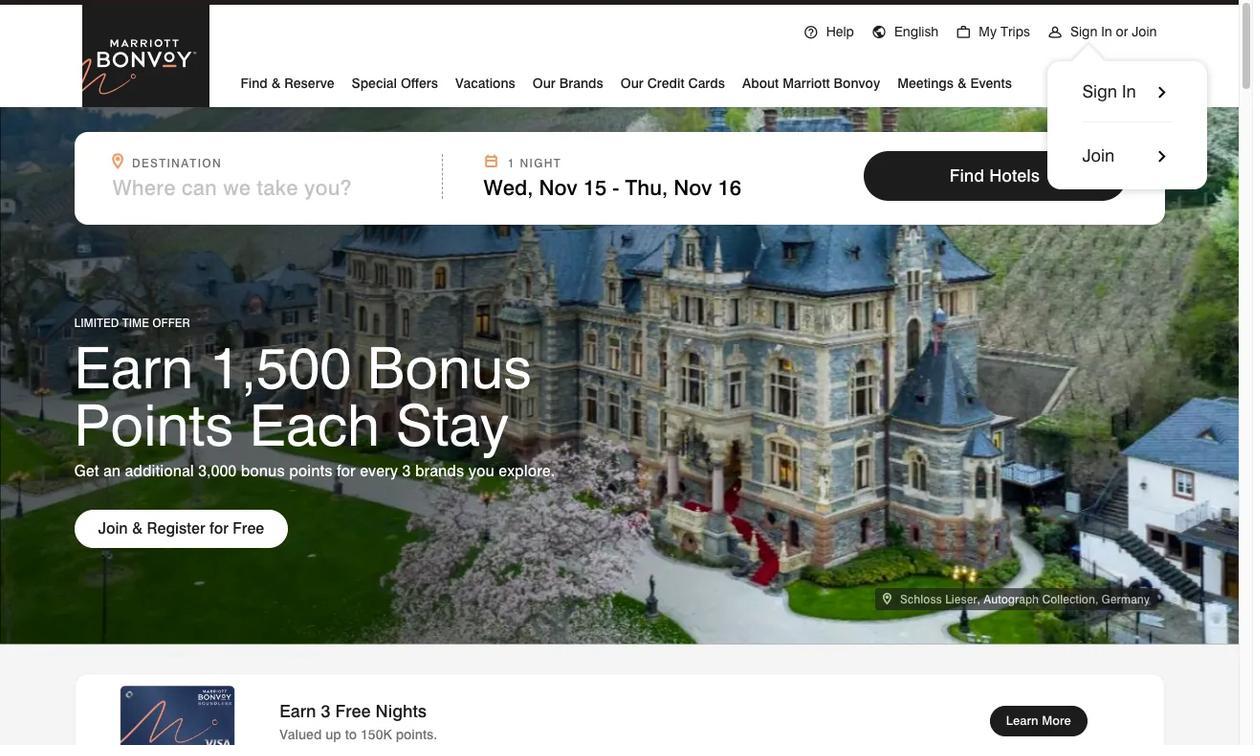 Task type: vqa. For each thing, say whether or not it's contained in the screenshot.
Bonus at the left of page
yes



Task type: locate. For each thing, give the bounding box(es) containing it.
none search field containing wed, nov 15 - thu, nov 16
[[74, 132, 1165, 225]]

earn up valued
[[280, 702, 316, 722]]

3 up up
[[321, 702, 331, 722]]

1 horizontal spatial for
[[337, 462, 356, 480]]

brands
[[559, 76, 603, 91]]

you
[[468, 462, 494, 480]]

find for find hotels
[[950, 166, 985, 186]]

our left brands
[[533, 76, 556, 91]]

0 vertical spatial find
[[241, 76, 268, 91]]

special
[[352, 76, 397, 91]]

in inside button
[[1122, 81, 1136, 101]]

0 horizontal spatial 3
[[321, 702, 331, 722]]

3 round image from the left
[[1048, 25, 1063, 40]]

1 vertical spatial 3
[[321, 702, 331, 722]]

our inside the our brands dropdown button
[[533, 76, 556, 91]]

0 vertical spatial for
[[337, 462, 356, 480]]

our
[[533, 76, 556, 91], [621, 76, 644, 91]]

our left credit
[[621, 76, 644, 91]]

trips
[[1001, 24, 1030, 39]]

0 horizontal spatial round image
[[871, 25, 887, 40]]

& left events on the right top of the page
[[958, 76, 967, 91]]

16
[[718, 175, 741, 200]]

& inside 'link'
[[132, 519, 143, 537]]

15
[[583, 175, 607, 200]]

1 vertical spatial free
[[335, 702, 371, 722]]

limited time offer earn 1,500 bonus points each stay get an additional 3,000 bonus points for every 3 brands you explore.
[[74, 315, 555, 480]]

sign in
[[1082, 81, 1136, 101]]

1 night wed, nov 15 - thu, nov 16
[[484, 156, 741, 200]]

earn down time
[[74, 333, 194, 401]]

round image right trips
[[1048, 25, 1063, 40]]

find hotels button
[[863, 151, 1127, 201]]

find hotels
[[950, 166, 1040, 186]]

1 horizontal spatial round image
[[956, 25, 971, 40]]

earn 3 free nights valued up to 150k points.
[[280, 702, 437, 743]]

3
[[402, 462, 411, 480], [321, 702, 331, 722]]

in for sign in
[[1122, 81, 1136, 101]]

offers
[[401, 76, 438, 91]]

about marriott bonvoy
[[742, 76, 880, 91]]

earn inside earn 3 free nights valued up to 150k points.
[[280, 702, 316, 722]]

0 vertical spatial in
[[1101, 24, 1112, 39]]

credit
[[647, 76, 685, 91]]

germany
[[1102, 592, 1150, 606]]

my
[[979, 24, 997, 39]]

free down bonus
[[233, 519, 264, 537]]

1 horizontal spatial join
[[1082, 145, 1115, 166]]

0 vertical spatial free
[[233, 519, 264, 537]]

round image left my
[[956, 25, 971, 40]]

2 round image from the left
[[956, 25, 971, 40]]

join inside 'link'
[[98, 519, 128, 537]]

find left the reserve
[[241, 76, 268, 91]]

schloss lieser, autograph collection, germany
[[897, 592, 1150, 606]]

2 our from the left
[[621, 76, 644, 91]]

in
[[1101, 24, 1112, 39], [1122, 81, 1136, 101]]

round image left english
[[871, 25, 887, 40]]

for right register
[[210, 519, 229, 537]]

3,000
[[198, 462, 237, 480]]

join inside dropdown button
[[1132, 24, 1157, 39]]

0 horizontal spatial join
[[98, 519, 128, 537]]

marriott bonvoy boundless® credit card from chase image
[[98, 686, 257, 745]]

None search field
[[74, 132, 1165, 225]]

1 horizontal spatial &
[[271, 76, 281, 91]]

2 nov from the left
[[674, 175, 712, 200]]

in inside dropdown button
[[1101, 24, 1112, 39]]

schloss lieser, autograph collection, germany link
[[876, 588, 1158, 610]]

join & register for free
[[98, 519, 264, 537]]

0 horizontal spatial nov
[[539, 175, 577, 200]]

points
[[289, 462, 332, 480]]

round image
[[871, 25, 887, 40], [956, 25, 971, 40], [1048, 25, 1063, 40]]

2 horizontal spatial round image
[[1048, 25, 1063, 40]]

3 right every at the bottom left of the page
[[402, 462, 411, 480]]

join for join & register for free
[[98, 519, 128, 537]]

0 horizontal spatial &
[[132, 519, 143, 537]]

vacations
[[455, 76, 515, 91]]

sign inside sign in button
[[1082, 81, 1117, 101]]

round image inside sign in or join dropdown button
[[1048, 25, 1063, 40]]

lieser,
[[945, 592, 981, 606]]

1 vertical spatial earn
[[280, 702, 316, 722]]

vacations button
[[455, 68, 515, 96]]

stay
[[396, 390, 509, 459]]

for inside limited time offer earn 1,500 bonus points each stay get an additional 3,000 bonus points for every 3 brands you explore.
[[337, 462, 356, 480]]

round image
[[803, 25, 819, 40]]

join right or
[[1132, 24, 1157, 39]]

find & reserve button
[[241, 68, 334, 96]]

& inside dropdown button
[[271, 76, 281, 91]]

join down sign in
[[1082, 145, 1115, 166]]

0 vertical spatial earn
[[74, 333, 194, 401]]

1 vertical spatial for
[[210, 519, 229, 537]]

1 horizontal spatial nov
[[674, 175, 712, 200]]

& inside dropdown button
[[958, 76, 967, 91]]

1 horizontal spatial find
[[950, 166, 985, 186]]

1 horizontal spatial earn
[[280, 702, 316, 722]]

& for find
[[271, 76, 281, 91]]

0 horizontal spatial our
[[533, 76, 556, 91]]

free inside 'link'
[[233, 519, 264, 537]]

1 vertical spatial find
[[950, 166, 985, 186]]

for
[[337, 462, 356, 480], [210, 519, 229, 537]]

join for join
[[1082, 145, 1115, 166]]

collection,
[[1042, 592, 1099, 606]]

each
[[249, 390, 380, 459]]

join
[[1132, 24, 1157, 39], [1082, 145, 1115, 166], [98, 519, 128, 537]]

help link
[[795, 2, 863, 56]]

offer
[[152, 315, 190, 330]]

our brands
[[533, 76, 603, 91]]

events
[[971, 76, 1012, 91]]

1 round image from the left
[[871, 25, 887, 40]]

1 vertical spatial join
[[1082, 145, 1115, 166]]

more
[[1042, 713, 1071, 728]]

1 horizontal spatial free
[[335, 702, 371, 722]]

find
[[241, 76, 268, 91], [950, 166, 985, 186]]

our inside our credit cards link
[[621, 76, 644, 91]]

my trips button
[[947, 2, 1039, 56]]

nov down night
[[539, 175, 577, 200]]

2 vertical spatial join
[[98, 519, 128, 537]]

1,500
[[209, 333, 351, 401]]

0 horizontal spatial find
[[241, 76, 268, 91]]

round image inside my trips button
[[956, 25, 971, 40]]

find left hotels
[[950, 166, 985, 186]]

1 vertical spatial sign
[[1082, 81, 1117, 101]]

sign in or join button
[[1039, 2, 1166, 56]]

find inside dropdown button
[[241, 76, 268, 91]]

in left or
[[1101, 24, 1112, 39]]

sign up join link
[[1082, 81, 1117, 101]]

0 vertical spatial join
[[1132, 24, 1157, 39]]

&
[[271, 76, 281, 91], [958, 76, 967, 91], [132, 519, 143, 537]]

1 our from the left
[[533, 76, 556, 91]]

in for sign in or join
[[1101, 24, 1112, 39]]

0 horizontal spatial earn
[[74, 333, 194, 401]]

sign
[[1070, 24, 1098, 39], [1082, 81, 1117, 101]]

nov
[[539, 175, 577, 200], [674, 175, 712, 200]]

1 horizontal spatial our
[[621, 76, 644, 91]]

to
[[345, 727, 357, 743]]

for inside 'link'
[[210, 519, 229, 537]]

0 horizontal spatial in
[[1101, 24, 1112, 39]]

get
[[74, 462, 99, 480]]

register
[[147, 519, 205, 537]]

in up join link
[[1122, 81, 1136, 101]]

round image inside english button
[[871, 25, 887, 40]]

1 vertical spatial in
[[1122, 81, 1136, 101]]

free up to at the left of the page
[[335, 702, 371, 722]]

brands
[[415, 462, 464, 480]]

earn
[[74, 333, 194, 401], [280, 702, 316, 722]]

3 inside earn 3 free nights valued up to 150k points.
[[321, 702, 331, 722]]

every
[[360, 462, 398, 480]]

bonus
[[241, 462, 285, 480]]

0 vertical spatial sign
[[1070, 24, 1098, 39]]

1 horizontal spatial in
[[1122, 81, 1136, 101]]

1 horizontal spatial 3
[[402, 462, 411, 480]]

0 vertical spatial 3
[[402, 462, 411, 480]]

0 horizontal spatial free
[[233, 519, 264, 537]]

nov left 16
[[674, 175, 712, 200]]

bonus
[[367, 333, 532, 401]]

sign for sign in
[[1082, 81, 1117, 101]]

& left the reserve
[[271, 76, 281, 91]]

join down an
[[98, 519, 128, 537]]

sign in or join
[[1070, 24, 1157, 39]]

for left every at the bottom left of the page
[[337, 462, 356, 480]]

cards
[[688, 76, 725, 91]]

& left register
[[132, 519, 143, 537]]

& for join
[[132, 519, 143, 537]]

2 horizontal spatial join
[[1132, 24, 1157, 39]]

our brands button
[[533, 68, 603, 96]]

0 horizontal spatial for
[[210, 519, 229, 537]]

find inside button
[[950, 166, 985, 186]]

sign inside sign in or join dropdown button
[[1070, 24, 1098, 39]]

additional
[[125, 462, 194, 480]]

2 horizontal spatial &
[[958, 76, 967, 91]]

sign left or
[[1070, 24, 1098, 39]]

schloss
[[900, 592, 942, 606]]



Task type: describe. For each thing, give the bounding box(es) containing it.
sign for sign in or join
[[1070, 24, 1098, 39]]

reserve
[[284, 76, 334, 91]]

meetings & events
[[898, 76, 1012, 91]]

meetings
[[898, 76, 954, 91]]

about marriott bonvoy button
[[742, 68, 880, 96]]

round image for english
[[871, 25, 887, 40]]

our credit cards
[[621, 76, 725, 91]]

location image
[[883, 592, 897, 606]]

explore.
[[499, 462, 555, 480]]

3 inside limited time offer earn 1,500 bonus points each stay get an additional 3,000 bonus points for every 3 brands you explore.
[[402, 462, 411, 480]]

round image for sign in or join
[[1048, 25, 1063, 40]]

free inside earn 3 free nights valued up to 150k points.
[[335, 702, 371, 722]]

special offers button
[[352, 68, 438, 96]]

find for find & reserve
[[241, 76, 268, 91]]

join & register for free link
[[74, 510, 288, 548]]

Destination text field
[[112, 175, 405, 200]]

nights
[[376, 702, 427, 722]]

up
[[325, 727, 341, 743]]

learn more
[[1006, 713, 1071, 728]]

limited
[[74, 315, 119, 330]]

1
[[508, 156, 515, 170]]

an
[[103, 462, 121, 480]]

bonvoy
[[834, 76, 880, 91]]

english button
[[863, 2, 947, 56]]

my trips
[[979, 24, 1030, 39]]

learn
[[1006, 713, 1039, 728]]

1 nov from the left
[[539, 175, 577, 200]]

help
[[826, 24, 854, 39]]

wed,
[[484, 175, 533, 200]]

our credit cards link
[[621, 68, 725, 96]]

thu,
[[625, 175, 668, 200]]

round image for my trips
[[956, 25, 971, 40]]

autograph
[[984, 592, 1039, 606]]

find & reserve
[[241, 76, 334, 91]]

valued
[[280, 727, 322, 743]]

& for meetings
[[958, 76, 967, 91]]

marriott
[[783, 76, 830, 91]]

-
[[613, 175, 619, 200]]

destination field
[[112, 175, 430, 200]]

earn inside limited time offer earn 1,500 bonus points each stay get an additional 3,000 bonus points for every 3 brands you explore.
[[74, 333, 194, 401]]

join link
[[1082, 122, 1173, 167]]

about
[[742, 76, 779, 91]]

our for our brands
[[533, 76, 556, 91]]

sign in button
[[1082, 80, 1173, 103]]

meetings & events button
[[898, 68, 1012, 96]]

time
[[122, 315, 149, 330]]

points
[[74, 390, 234, 459]]

or
[[1116, 24, 1128, 39]]

learn more link
[[990, 706, 1088, 737]]

hotels
[[989, 166, 1040, 186]]

special offers
[[352, 76, 438, 91]]

our for our credit cards
[[621, 76, 644, 91]]

english
[[894, 24, 939, 39]]

destination
[[132, 156, 222, 170]]

150k
[[361, 727, 392, 743]]

points.
[[396, 727, 437, 743]]

night
[[520, 156, 562, 170]]



